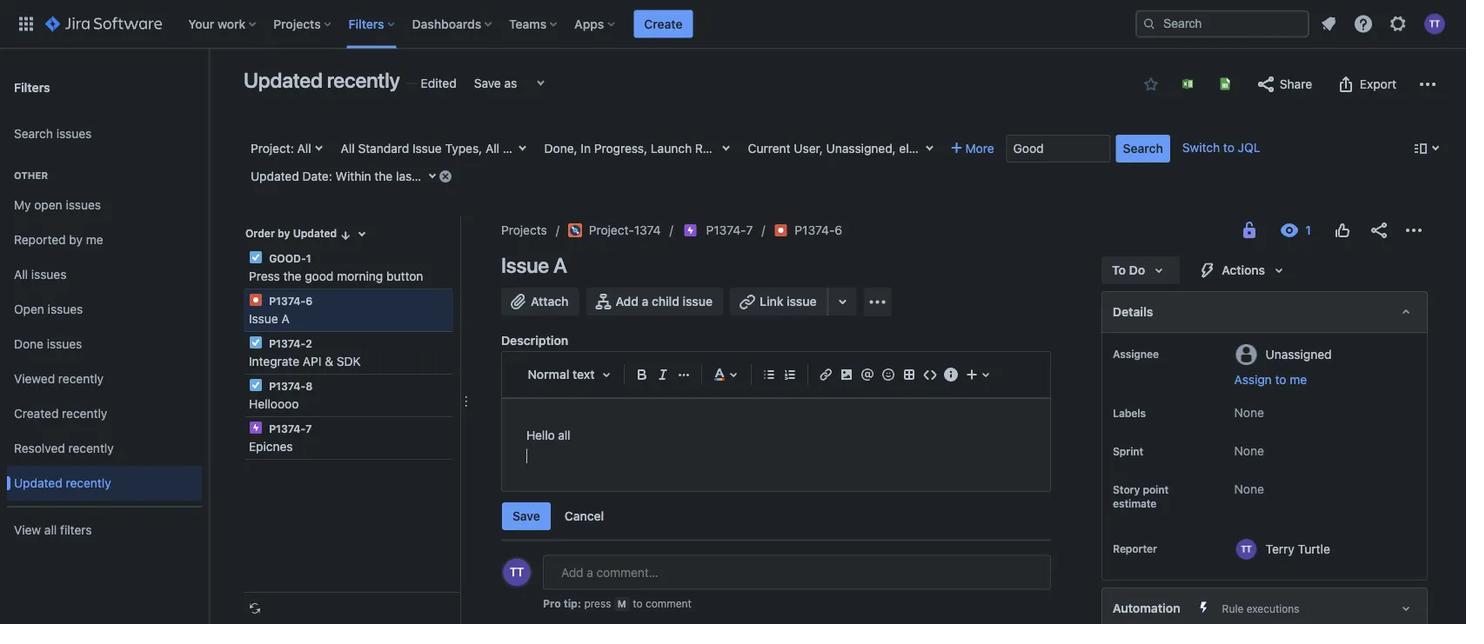 Task type: describe. For each thing, give the bounding box(es) containing it.
text
[[573, 368, 595, 382]]

sidebar navigation image
[[190, 70, 228, 104]]

within
[[335, 169, 371, 184]]

menu bar containing all
[[542, 600, 713, 621]]

resolved recently
[[14, 442, 114, 456]]

to for assign
[[1275, 373, 1286, 387]]

hello all
[[526, 429, 570, 443]]

done issues link
[[7, 327, 202, 362]]

profile image of terry turtle image
[[503, 559, 531, 587]]

project-
[[589, 223, 634, 238]]

0 vertical spatial p1374-7
[[706, 223, 753, 238]]

link
[[760, 295, 783, 309]]

turtle inside dropdown button
[[1095, 141, 1127, 156]]

recently down the filters popup button
[[327, 68, 400, 92]]

description
[[501, 334, 568, 348]]

view all filters
[[14, 523, 92, 538]]

order
[[245, 228, 275, 240]]

details
[[1113, 305, 1153, 319]]

export button
[[1327, 70, 1405, 98]]

your
[[188, 17, 214, 31]]

my open issues
[[14, 198, 101, 212]]

epicnes
[[249, 440, 293, 454]]

all for view
[[44, 523, 57, 538]]

updated inside other group
[[14, 476, 62, 491]]

search issues
[[14, 127, 92, 141]]

order by updated link
[[244, 223, 354, 244]]

1374
[[634, 223, 661, 238]]

estimate
[[1113, 498, 1157, 510]]

bold ⌘b image
[[632, 365, 653, 385]]

details element
[[1102, 291, 1428, 333]]

project 1374 image
[[568, 224, 582, 238]]

created recently link
[[7, 397, 202, 432]]

story point estimate
[[1113, 484, 1169, 510]]

assign to me button
[[1234, 372, 1410, 389]]

progress,
[[594, 141, 647, 156]]

as
[[504, 76, 517, 90]]

updated recently inside other group
[[14, 476, 111, 491]]

search image
[[1142, 17, 1156, 31]]

api
[[303, 355, 322, 369]]

add a child issue
[[616, 295, 713, 309]]

order by updated
[[245, 228, 337, 240]]

all for all standard issue types,                                 all sub-task issue types,                                 bug,                                 epic,                                 story,                                 task
[[341, 141, 355, 156]]

reported by me
[[14, 233, 103, 247]]

done,                                 in progress,                                 launch ready,                                 launched,                                 test,                                 to do
[[544, 141, 861, 156]]

p1374- for issue a
[[269, 295, 306, 307]]

search issues link
[[7, 117, 202, 151]]

Search field
[[1135, 10, 1309, 38]]

story,
[[691, 141, 724, 156]]

add a child issue button
[[586, 288, 723, 316]]

standard
[[358, 141, 409, 156]]

user,
[[794, 141, 823, 156]]

settings image
[[1388, 13, 1409, 34]]

edited
[[421, 76, 457, 90]]

save button
[[502, 503, 551, 531]]

good-1
[[266, 252, 311, 265]]

save for save as
[[474, 76, 501, 90]]

export
[[1360, 77, 1396, 91]]

to do button
[[1102, 257, 1180, 285]]

&
[[325, 355, 333, 369]]

none for story point estimate
[[1234, 482, 1264, 497]]

add image, video, or file image
[[836, 365, 857, 385]]

all button
[[546, 600, 571, 621]]

actions image
[[1403, 220, 1424, 241]]

link issue
[[760, 295, 817, 309]]

issues for search issues
[[56, 127, 92, 141]]

all standard issue types,                                 all sub-task issue types,                                 bug,                                 epic,                                 story,                                 task button
[[334, 135, 753, 163]]

issue inside 'button'
[[683, 295, 713, 309]]

1 vertical spatial a
[[281, 312, 290, 326]]

all issues
[[14, 268, 67, 282]]

p1374-7 link
[[706, 220, 753, 241]]

Add a comment… field
[[543, 556, 1051, 590]]

updated down projects popup button
[[244, 68, 323, 92]]

0 horizontal spatial issue a
[[249, 312, 290, 326]]

share
[[1280, 77, 1312, 91]]

help image
[[1353, 13, 1374, 34]]

p1374-2
[[266, 338, 312, 350]]

table image
[[899, 365, 920, 385]]

0 vertical spatial a
[[553, 253, 567, 278]]

all for all
[[551, 603, 566, 618]]

1 horizontal spatial updated recently
[[244, 68, 400, 92]]

assign
[[1234, 373, 1272, 387]]

2 vertical spatial to
[[633, 598, 643, 610]]

apps
[[574, 17, 604, 31]]

resolved recently link
[[7, 432, 202, 466]]

dashboards button
[[407, 10, 499, 38]]

0 horizontal spatial the
[[283, 269, 301, 284]]

do inside dropdown button
[[845, 141, 861, 156]]

open
[[14, 302, 44, 317]]

issue down projects link
[[501, 253, 549, 278]]

done,
[[544, 141, 577, 156]]

dashboards
[[412, 17, 481, 31]]

0 vertical spatial issue a
[[501, 253, 567, 278]]

projects for projects popup button
[[273, 17, 321, 31]]

assign to me
[[1234, 373, 1307, 387]]

projects link
[[501, 220, 547, 241]]

1 vertical spatial p1374-7
[[266, 423, 312, 435]]

emoji image
[[878, 365, 899, 385]]

other group
[[7, 151, 202, 506]]

point
[[1143, 484, 1169, 496]]

issues for open issues
[[48, 302, 83, 317]]

info panel image
[[941, 365, 961, 385]]

2 none from the top
[[1234, 444, 1264, 459]]

updated left small image
[[293, 228, 337, 240]]

sprint
[[1113, 445, 1143, 458]]

by for order
[[278, 228, 290, 240]]

1 horizontal spatial terry
[[1266, 542, 1295, 556]]

filters button
[[343, 10, 402, 38]]

search for search
[[1123, 141, 1163, 156]]

small image
[[339, 228, 353, 242]]

project-1374
[[589, 223, 661, 238]]

search button
[[1116, 135, 1170, 163]]

all up the date:
[[297, 141, 311, 156]]

epic,
[[660, 141, 688, 156]]

switch to jql link
[[1182, 141, 1260, 155]]

epic image
[[683, 224, 697, 238]]

recently for updated recently link
[[66, 476, 111, 491]]

primary element
[[10, 0, 1135, 48]]

view
[[14, 523, 41, 538]]

recently for resolved recently link
[[68, 442, 114, 456]]

notifications image
[[1318, 13, 1339, 34]]

add app image
[[867, 292, 888, 313]]

create button
[[634, 10, 693, 38]]

project:
[[251, 141, 294, 156]]

link image
[[815, 365, 836, 385]]

more button
[[945, 135, 1001, 163]]

projects button
[[268, 10, 338, 38]]

issue inside button
[[787, 295, 817, 309]]

done
[[14, 337, 44, 352]]

labels
[[1113, 407, 1146, 419]]

labels pin to top. only you can see pinned fields. image
[[1149, 406, 1163, 420]]

all for hello
[[558, 429, 570, 443]]

1 horizontal spatial the
[[375, 169, 393, 184]]

0 horizontal spatial p1374-6
[[266, 295, 313, 307]]

bug image
[[774, 224, 788, 238]]

button
[[386, 269, 423, 284]]

1 vertical spatial turtle
[[1298, 542, 1330, 556]]

1 task from the left
[[529, 141, 555, 156]]

Description - Main content area, start typing to enter text. text field
[[526, 425, 1026, 467]]

more formatting image
[[673, 365, 694, 385]]

done issues
[[14, 337, 82, 352]]

2 types, from the left
[[591, 141, 628, 156]]



Task type: vqa. For each thing, say whether or not it's contained in the screenshot.
Get approvals on positioning on the left top of page
no



Task type: locate. For each thing, give the bounding box(es) containing it.
ready,
[[695, 141, 733, 156]]

projects inside popup button
[[273, 17, 321, 31]]

test,
[[798, 141, 825, 156]]

the left last
[[375, 169, 393, 184]]

p1374- up integrate
[[269, 338, 306, 350]]

updated
[[244, 68, 323, 92], [251, 169, 299, 184], [293, 228, 337, 240], [14, 476, 62, 491]]

bug,
[[631, 141, 657, 156]]

your work
[[188, 17, 246, 31]]

0 vertical spatial projects
[[273, 17, 321, 31]]

jira software image
[[45, 13, 162, 34], [45, 13, 162, 34]]

vote options: no one has voted for this issue yet. image
[[1332, 220, 1353, 241]]

issue left progress,
[[558, 141, 588, 156]]

0 horizontal spatial save
[[474, 76, 501, 90]]

1 vertical spatial all
[[44, 523, 57, 538]]

all
[[297, 141, 311, 156], [341, 141, 355, 156], [485, 141, 499, 156], [14, 268, 28, 282], [551, 603, 566, 618]]

launched,
[[736, 141, 795, 156]]

your profile and settings image
[[1424, 13, 1445, 34]]

1 vertical spatial 6
[[306, 295, 313, 307]]

projects for projects link
[[501, 223, 547, 238]]

bullet list ⌘⇧8 image
[[759, 365, 780, 385]]

issue a down projects link
[[501, 253, 567, 278]]

1 issue from the left
[[683, 295, 713, 309]]

morning
[[337, 269, 383, 284]]

0 vertical spatial 1
[[419, 169, 425, 184]]

open in microsoft excel image
[[1181, 77, 1195, 91]]

1 horizontal spatial projects
[[501, 223, 547, 238]]

normal
[[528, 368, 569, 382]]

0 horizontal spatial updated recently
[[14, 476, 111, 491]]

me for reported by me
[[86, 233, 103, 247]]

1 vertical spatial updated recently
[[14, 476, 111, 491]]

1 horizontal spatial to
[[1223, 141, 1235, 155]]

comment
[[646, 598, 692, 610]]

1 vertical spatial save
[[512, 509, 540, 524]]

task image for helloooo
[[249, 378, 263, 392]]

0 vertical spatial me
[[86, 233, 103, 247]]

0 horizontal spatial all
[[44, 523, 57, 538]]

a
[[642, 295, 649, 309]]

copy link to issue image
[[839, 223, 853, 237]]

0 horizontal spatial p1374-7
[[266, 423, 312, 435]]

p1374- left copy link to issue icon
[[795, 223, 835, 238]]

p1374-7 up epicnes
[[266, 423, 312, 435]]

p1374- up helloooo
[[269, 380, 306, 392]]

to for switch
[[1223, 141, 1235, 155]]

done,                                 in progress,                                 launch ready,                                 launched,                                 test,                                 to do button
[[537, 135, 861, 163]]

recently for the created recently link
[[62, 407, 107, 421]]

7 left bug icon
[[746, 223, 753, 238]]

1 none from the top
[[1234, 406, 1264, 420]]

0 horizontal spatial to
[[633, 598, 643, 610]]

0 horizontal spatial 6
[[306, 295, 313, 307]]

1 horizontal spatial to
[[1112, 263, 1126, 278]]

created recently
[[14, 407, 107, 421]]

1 vertical spatial p1374-6
[[266, 295, 313, 307]]

all for all issues
[[14, 268, 28, 282]]

1 horizontal spatial save
[[512, 509, 540, 524]]

italic ⌘i image
[[653, 365, 673, 385]]

banner
[[0, 0, 1466, 49]]

to up the 'details'
[[1112, 263, 1126, 278]]

helloooo
[[249, 397, 299, 412]]

8
[[306, 380, 313, 392]]

to right m on the left bottom
[[633, 598, 643, 610]]

p1374- right epic icon
[[706, 223, 746, 238]]

p1374-7
[[706, 223, 753, 238], [266, 423, 312, 435]]

2 vertical spatial none
[[1234, 482, 1264, 497]]

do right 'test,'
[[845, 141, 861, 156]]

0 horizontal spatial do
[[845, 141, 861, 156]]

updated down resolved
[[14, 476, 62, 491]]

work
[[217, 17, 246, 31]]

attach
[[531, 295, 569, 309]]

task right story, on the left of the page
[[727, 141, 753, 156]]

recently inside viewed recently link
[[58, 372, 104, 386]]

current
[[748, 141, 791, 156]]

normal text button
[[519, 359, 617, 391]]

0 vertical spatial 7
[[746, 223, 753, 238]]

to
[[828, 141, 842, 156], [1112, 263, 1126, 278]]

story
[[1113, 484, 1140, 496]]

task image
[[249, 251, 263, 265]]

p1374- for epicnes
[[269, 423, 306, 435]]

appswitcher icon image
[[16, 13, 37, 34]]

to inside 'button'
[[1275, 373, 1286, 387]]

0 vertical spatial filters
[[349, 17, 384, 31]]

1 horizontal spatial search
[[1123, 141, 1163, 156]]

all left 'sub-'
[[485, 141, 499, 156]]

6 inside 'link'
[[835, 223, 842, 238]]

1 horizontal spatial 6
[[835, 223, 842, 238]]

all up open
[[14, 268, 28, 282]]

code snippet image
[[920, 365, 941, 385]]

save inside save as button
[[474, 76, 501, 90]]

0 horizontal spatial by
[[69, 233, 83, 247]]

project: all
[[251, 141, 311, 156]]

by inside other group
[[69, 233, 83, 247]]

to inside dropdown button
[[828, 141, 842, 156]]

comments button
[[578, 600, 651, 621]]

switch to jql
[[1182, 141, 1260, 155]]

open issues link
[[7, 292, 202, 327]]

1 horizontal spatial issue a
[[501, 253, 567, 278]]

reporter
[[1113, 543, 1157, 555]]

share link
[[1247, 70, 1321, 98]]

remove criteria image
[[439, 169, 452, 183]]

search left switch
[[1123, 141, 1163, 156]]

0 vertical spatial updated recently
[[244, 68, 400, 92]]

filters up search issues
[[14, 80, 50, 94]]

updated recently down 'resolved recently'
[[14, 476, 111, 491]]

a up 'p1374-2'
[[281, 312, 290, 326]]

unassigned
[[1266, 347, 1332, 362]]

to right 'test,'
[[828, 141, 842, 156]]

me down unassigned
[[1290, 373, 1307, 387]]

updated down the project:
[[251, 169, 299, 184]]

issues for all issues
[[31, 268, 67, 282]]

p1374- for integrate api & sdk
[[269, 338, 306, 350]]

recently for viewed recently link
[[58, 372, 104, 386]]

issue right "child"
[[683, 295, 713, 309]]

all left press
[[551, 603, 566, 618]]

1 vertical spatial to
[[1112, 263, 1126, 278]]

0 horizontal spatial to
[[828, 141, 842, 156]]

me down 'my open issues' link
[[86, 233, 103, 247]]

1 right last
[[419, 169, 425, 184]]

task image
[[249, 336, 263, 350], [249, 378, 263, 392]]

0 horizontal spatial me
[[86, 233, 103, 247]]

0 vertical spatial to
[[1223, 141, 1235, 155]]

0 horizontal spatial filters
[[14, 80, 50, 94]]

1 task image from the top
[[249, 336, 263, 350]]

automation element
[[1102, 588, 1428, 625]]

Search issues using keywords text field
[[1006, 135, 1111, 163]]

search for search issues
[[14, 127, 53, 141]]

1 vertical spatial filters
[[14, 80, 50, 94]]

0 horizontal spatial task
[[529, 141, 555, 156]]

teams
[[509, 17, 547, 31]]

0 horizontal spatial search
[[14, 127, 53, 141]]

2 task from the left
[[727, 141, 753, 156]]

types, right in
[[591, 141, 628, 156]]

by
[[278, 228, 290, 240], [69, 233, 83, 247]]

all inside the all issues link
[[14, 268, 28, 282]]

save as button
[[465, 70, 526, 97]]

search up other
[[14, 127, 53, 141]]

6
[[835, 223, 842, 238], [306, 295, 313, 307]]

0 vertical spatial none
[[1234, 406, 1264, 420]]

filters right projects popup button
[[349, 17, 384, 31]]

p1374-7 right epic icon
[[706, 223, 753, 238]]

all right the hello
[[558, 429, 570, 443]]

save for save
[[512, 509, 540, 524]]

recently down resolved recently link
[[66, 476, 111, 491]]

2 task image from the top
[[249, 378, 263, 392]]

do inside dropdown button
[[1129, 263, 1145, 278]]

tip:
[[564, 598, 581, 610]]

none
[[1234, 406, 1264, 420], [1234, 444, 1264, 459], [1234, 482, 1264, 497]]

do up the 'details'
[[1129, 263, 1145, 278]]

1 horizontal spatial issue
[[787, 295, 817, 309]]

issue down bug image
[[249, 312, 278, 326]]

filters
[[349, 17, 384, 31], [14, 80, 50, 94]]

1 horizontal spatial p1374-6
[[795, 223, 842, 238]]

sub-
[[503, 141, 529, 156]]

0 vertical spatial to
[[828, 141, 842, 156]]

issues for done issues
[[47, 337, 82, 352]]

p1374-6 link
[[795, 220, 842, 241]]

by right order
[[278, 228, 290, 240]]

the down good-1 at top left
[[283, 269, 301, 284]]

child
[[652, 295, 679, 309]]

save up profile image of terry turtle
[[512, 509, 540, 524]]

unassigned,
[[826, 141, 896, 156]]

1 horizontal spatial a
[[553, 253, 567, 278]]

0 vertical spatial save
[[474, 76, 501, 90]]

save inside save button
[[512, 509, 540, 524]]

0 horizontal spatial issue
[[683, 295, 713, 309]]

share image
[[1369, 220, 1390, 241]]

7
[[746, 223, 753, 238], [306, 423, 312, 435]]

recently inside resolved recently link
[[68, 442, 114, 456]]

6 down good on the top of the page
[[306, 295, 313, 307]]

1 vertical spatial the
[[283, 269, 301, 284]]

1 horizontal spatial filters
[[349, 17, 384, 31]]

press the good morning button
[[249, 269, 423, 284]]

0 horizontal spatial a
[[281, 312, 290, 326]]

p1374-6 right bug image
[[266, 295, 313, 307]]

current user,                                 unassigned,                                 eloisefrancis23,                                 org-admins,                                 terry turtle button
[[741, 135, 1127, 163]]

1 horizontal spatial task
[[727, 141, 753, 156]]

issue
[[412, 141, 442, 156], [558, 141, 588, 156], [501, 253, 549, 278], [249, 312, 278, 326]]

to left jql
[[1223, 141, 1235, 155]]

by for reported
[[69, 233, 83, 247]]

0 vertical spatial terry
[[1063, 141, 1092, 156]]

updated recently down projects popup button
[[244, 68, 400, 92]]

recently inside updated recently link
[[66, 476, 111, 491]]

in
[[581, 141, 591, 156]]

2 issue from the left
[[787, 295, 817, 309]]

me for assign to me
[[1290, 373, 1307, 387]]

open in google sheets image
[[1218, 77, 1232, 91]]

1 vertical spatial do
[[1129, 263, 1145, 278]]

integrate api & sdk
[[249, 355, 361, 369]]

1 horizontal spatial me
[[1290, 373, 1307, 387]]

0 horizontal spatial turtle
[[1095, 141, 1127, 156]]

search inside button
[[1123, 141, 1163, 156]]

add
[[616, 295, 639, 309]]

a up attach
[[553, 253, 567, 278]]

current user,                                 unassigned,                                 eloisefrancis23,                                 org-admins,                                 terry turtle
[[748, 141, 1127, 156]]

none for labels
[[1234, 406, 1264, 420]]

3 none from the top
[[1234, 482, 1264, 497]]

teams button
[[504, 10, 564, 38]]

task left in
[[529, 141, 555, 156]]

issue up the week
[[412, 141, 442, 156]]

switch
[[1182, 141, 1220, 155]]

task image up helloooo
[[249, 378, 263, 392]]

0 vertical spatial all
[[558, 429, 570, 443]]

0 vertical spatial task image
[[249, 336, 263, 350]]

all issues link
[[7, 258, 202, 292]]

banner containing your work
[[0, 0, 1466, 49]]

1 vertical spatial projects
[[501, 223, 547, 238]]

0 vertical spatial do
[[845, 141, 861, 156]]

types,
[[445, 141, 482, 156], [591, 141, 628, 156]]

integrate
[[249, 355, 299, 369]]

all inside description - main content area, start typing to enter text. text field
[[558, 429, 570, 443]]

turtle up executions
[[1298, 542, 1330, 556]]

comments
[[583, 603, 646, 618]]

search
[[14, 127, 53, 141], [1123, 141, 1163, 156]]

filters inside popup button
[[349, 17, 384, 31]]

turtle right admins,
[[1095, 141, 1127, 156]]

menu bar
[[542, 600, 713, 621]]

1 horizontal spatial by
[[278, 228, 290, 240]]

1 vertical spatial none
[[1234, 444, 1264, 459]]

assignee pin to top. only you can see pinned fields. image
[[1162, 347, 1176, 361]]

filters
[[60, 523, 92, 538]]

1 horizontal spatial turtle
[[1298, 542, 1330, 556]]

mention image
[[857, 365, 878, 385]]

0 horizontal spatial 1
[[306, 252, 311, 265]]

issue a down bug image
[[249, 312, 290, 326]]

1 vertical spatial terry
[[1266, 542, 1295, 556]]

p1374-6 right bug icon
[[795, 223, 842, 238]]

2
[[306, 338, 312, 350]]

all inside all button
[[551, 603, 566, 618]]

0 horizontal spatial terry
[[1063, 141, 1092, 156]]

do
[[845, 141, 861, 156], [1129, 263, 1145, 278]]

recently inside the created recently link
[[62, 407, 107, 421]]

projects left 'project 1374' icon
[[501, 223, 547, 238]]

task image for integrate api & sdk
[[249, 336, 263, 350]]

types, up remove criteria icon
[[445, 141, 482, 156]]

recently up created recently
[[58, 372, 104, 386]]

bug image
[[249, 293, 263, 307]]

history button
[[658, 600, 710, 621]]

task image up integrate
[[249, 336, 263, 350]]

to do
[[1112, 263, 1145, 278]]

viewed
[[14, 372, 55, 386]]

numbered list ⌘⇧7 image
[[780, 365, 800, 385]]

recently
[[327, 68, 400, 92], [58, 372, 104, 386], [62, 407, 107, 421], [68, 442, 114, 456], [66, 476, 111, 491]]

by right reported
[[69, 233, 83, 247]]

2 horizontal spatial to
[[1275, 373, 1286, 387]]

updated recently
[[244, 68, 400, 92], [14, 476, 111, 491]]

1 horizontal spatial 7
[[746, 223, 753, 238]]

link issue button
[[730, 288, 829, 316]]

me inside 'button'
[[1290, 373, 1307, 387]]

all up within
[[341, 141, 355, 156]]

1 vertical spatial me
[[1290, 373, 1307, 387]]

1 horizontal spatial 1
[[419, 169, 425, 184]]

6 right bug icon
[[835, 223, 842, 238]]

reported by me link
[[7, 223, 202, 258]]

apps button
[[569, 10, 622, 38]]

p1374- for helloooo
[[269, 380, 306, 392]]

to inside dropdown button
[[1112, 263, 1126, 278]]

1 horizontal spatial p1374-7
[[706, 223, 753, 238]]

0 vertical spatial 6
[[835, 223, 842, 238]]

terry up automation element
[[1266, 542, 1295, 556]]

1 vertical spatial 1
[[306, 252, 311, 265]]

view all filters link
[[7, 513, 202, 548]]

terry inside current user,                                 unassigned,                                 eloisefrancis23,                                 org-admins,                                 terry turtle dropdown button
[[1063, 141, 1092, 156]]

0 horizontal spatial 7
[[306, 423, 312, 435]]

your work button
[[183, 10, 263, 38]]

projects right work
[[273, 17, 321, 31]]

activity
[[501, 579, 545, 593]]

1 types, from the left
[[445, 141, 482, 156]]

1 up good on the top of the page
[[306, 252, 311, 265]]

viewed recently
[[14, 372, 104, 386]]

1 vertical spatial task image
[[249, 378, 263, 392]]

1 horizontal spatial do
[[1129, 263, 1145, 278]]

small image
[[1144, 77, 1158, 91]]

1 horizontal spatial all
[[558, 429, 570, 443]]

p1374- right bug image
[[269, 295, 306, 307]]

good-
[[269, 252, 306, 265]]

0 vertical spatial p1374-6
[[795, 223, 842, 238]]

story point estimate pin to top. only you can see pinned fields. image
[[1130, 511, 1144, 525]]

p1374-6
[[795, 223, 842, 238], [266, 295, 313, 307]]

me inside other group
[[86, 233, 103, 247]]

7 down '8'
[[306, 423, 312, 435]]

actions
[[1222, 263, 1265, 278]]

0 vertical spatial turtle
[[1095, 141, 1127, 156]]

issue right link
[[787, 295, 817, 309]]

p1374- up epicnes
[[269, 423, 306, 435]]

my
[[14, 198, 31, 212]]

1 horizontal spatial types,
[[591, 141, 628, 156]]

recently down viewed recently link
[[62, 407, 107, 421]]

1 vertical spatial issue a
[[249, 312, 290, 326]]

turtle
[[1095, 141, 1127, 156], [1298, 542, 1330, 556]]

to right "assign"
[[1275, 373, 1286, 387]]

recently down the created recently link
[[68, 442, 114, 456]]

issue
[[683, 295, 713, 309], [787, 295, 817, 309]]

all standard issue types,                                 all sub-task issue types,                                 bug,                                 epic,                                 story,                                 task
[[341, 141, 753, 156]]

0 horizontal spatial projects
[[273, 17, 321, 31]]

launch
[[651, 141, 692, 156]]

open issues
[[14, 302, 83, 317]]

1 vertical spatial to
[[1275, 373, 1286, 387]]

all right view at the bottom left
[[44, 523, 57, 538]]

0 horizontal spatial types,
[[445, 141, 482, 156]]

1 vertical spatial 7
[[306, 423, 312, 435]]

0 vertical spatial the
[[375, 169, 393, 184]]

jql
[[1238, 141, 1260, 155]]

p1374- inside 'link'
[[795, 223, 835, 238]]

terry right admins,
[[1063, 141, 1092, 156]]

epic image
[[249, 421, 263, 435]]

create
[[644, 17, 683, 31]]

save left as
[[474, 76, 501, 90]]

link web pages and more image
[[832, 291, 853, 312]]



